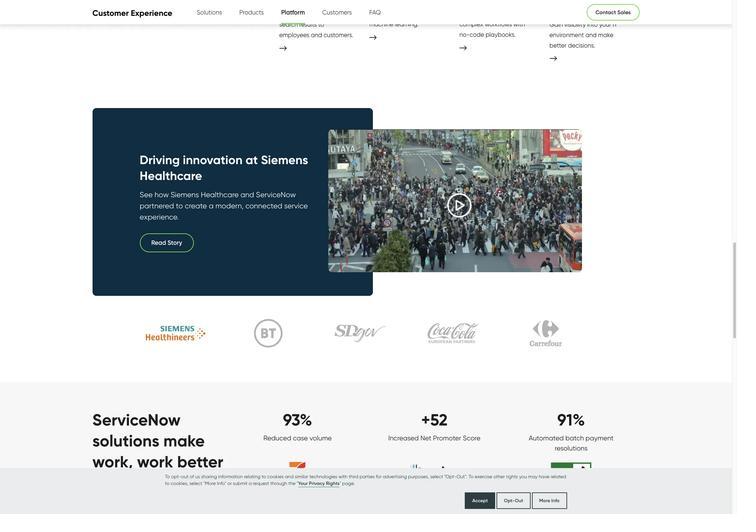Task type: locate. For each thing, give the bounding box(es) containing it.
+52
[[422, 410, 448, 430]]

may
[[529, 474, 538, 480]]

and up complex
[[475, 10, 486, 17]]

1 horizontal spatial make
[[599, 31, 614, 39]]

advertising
[[383, 474, 407, 480]]

servicenow inside see how siemens healthcare and servicenow partnered to create a modern, connected service experience.
[[256, 190, 296, 199]]

healthcare inside driving innovation at siemens healthcare
[[140, 168, 202, 183]]

"opt-
[[445, 474, 457, 480]]

better up us
[[177, 452, 224, 472]]

healthcare down 'driving'
[[140, 168, 202, 183]]

healthcare
[[140, 168, 202, 183], [201, 190, 239, 199]]

third
[[349, 474, 359, 480]]

complex
[[460, 21, 484, 28]]

2 horizontal spatial customer logo image image
[[541, 463, 602, 483]]

1 to from the left
[[165, 474, 170, 480]]

5 customer logo image from the left
[[504, 312, 589, 355]]

to inside see how siemens healthcare and servicenow partnered to create a modern, connected service experience.
[[176, 202, 183, 210]]

work inside simplify and accelerate everyday work with built-in machine learning.
[[397, 10, 410, 17]]

0 horizontal spatial customer logo image image
[[267, 463, 328, 483]]

make inside gain visibility into your it environment and make better decisions.
[[599, 31, 614, 39]]

2 horizontal spatial with
[[514, 21, 525, 28]]

siemens inside driving innovation at siemens healthcare
[[261, 153, 308, 167]]

2 vertical spatial with
[[339, 474, 348, 480]]

better down environment
[[550, 42, 567, 49]]

modern,
[[216, 202, 244, 210]]

and right simplify
[[393, 0, 404, 7]]

have
[[539, 474, 550, 480]]

relating
[[244, 474, 261, 480]]

parties
[[360, 474, 375, 480]]

learning.
[[395, 21, 419, 28]]

score
[[463, 434, 481, 443]]

0 horizontal spatial servicenow
[[92, 410, 181, 430]]

visibility
[[565, 21, 586, 28]]

customer experience
[[92, 8, 173, 18]]

cookies,
[[171, 481, 188, 486]]

read
[[151, 239, 166, 247]]

customers
[[323, 9, 352, 16]]

contact sales link
[[587, 4, 640, 20]]

" right the
[[297, 481, 298, 486]]

build and manage multiple complex workflows with no-code playbooks. link
[[460, 0, 550, 50]]

out".
[[457, 474, 468, 480]]

siemens up create
[[171, 190, 199, 199]]

healthcare up modern,
[[201, 190, 239, 199]]

workflows
[[485, 21, 512, 28]]

3 customer logo image image from the left
[[541, 463, 602, 483]]

us
[[195, 474, 200, 480]]

to up request
[[262, 474, 266, 480]]

with
[[412, 10, 423, 17], [514, 21, 525, 28], [339, 474, 348, 480]]

request
[[253, 481, 269, 486]]

servicenow up "solutions"
[[92, 410, 181, 430]]

3 customer logo image from the left
[[319, 312, 403, 355]]

automated batch payment resolutions
[[529, 434, 614, 453]]

1 " from the left
[[297, 481, 298, 486]]

exercise
[[475, 474, 493, 480]]

to down actionable
[[319, 21, 324, 28]]

opt-
[[171, 474, 181, 480]]

1 horizontal spatial to
[[469, 474, 474, 480]]

related
[[551, 474, 567, 480]]

of
[[190, 474, 194, 480]]

healthcare inside see how siemens healthcare and servicenow partnered to create a modern, connected service experience.
[[201, 190, 239, 199]]

solutions link
[[197, 0, 222, 25]]

servicenow inside servicenow solutions make work, work better
[[92, 410, 181, 430]]

0 horizontal spatial select
[[190, 481, 203, 486]]

customer logo image image for 91%
[[541, 463, 602, 483]]

contact sales
[[596, 9, 631, 16]]

your
[[600, 21, 612, 28]]

better
[[550, 42, 567, 49], [177, 452, 224, 472]]

1 horizontal spatial with
[[412, 10, 423, 17]]

0 horizontal spatial to
[[165, 474, 170, 480]]

0 horizontal spatial better
[[177, 452, 224, 472]]

0 horizontal spatial work
[[137, 452, 173, 472]]

0 horizontal spatial "
[[297, 481, 298, 486]]

go to servicenow account image
[[635, 9, 644, 18]]

and up the
[[285, 474, 294, 480]]

1 vertical spatial healthcare
[[201, 190, 239, 199]]

and down the results
[[311, 31, 322, 39]]

how
[[155, 190, 169, 199]]

sharing
[[201, 474, 217, 480]]

and up connected
[[241, 190, 254, 199]]

siemens right at
[[261, 153, 308, 167]]

to right the out".
[[469, 474, 474, 480]]

innovation
[[183, 153, 243, 167]]

servicenow up connected
[[256, 190, 296, 199]]

to left opt-
[[165, 474, 170, 480]]

0 vertical spatial with
[[412, 10, 423, 17]]

1 horizontal spatial a
[[249, 481, 252, 486]]

1 customer logo image image from the left
[[267, 463, 328, 483]]

with down accelerate on the right of the page
[[412, 10, 423, 17]]

the
[[289, 481, 296, 486]]

0 horizontal spatial with
[[339, 474, 348, 480]]

0 vertical spatial better
[[550, 42, 567, 49]]

0 horizontal spatial siemens
[[171, 190, 199, 199]]

" left page.
[[340, 481, 341, 486]]

read story link
[[140, 234, 313, 253]]

to left create
[[176, 202, 183, 210]]

rights
[[326, 481, 340, 487]]

0 vertical spatial healthcare
[[140, 168, 202, 183]]

0 vertical spatial servicenow
[[256, 190, 296, 199]]

select down us
[[190, 481, 203, 486]]

everyday
[[370, 10, 395, 17]]

code
[[470, 31, 485, 38]]

sales
[[618, 9, 631, 16]]

with down multiple
[[514, 21, 525, 28]]

1 vertical spatial work
[[137, 452, 173, 472]]

environment
[[550, 31, 584, 39]]

1 horizontal spatial siemens
[[261, 153, 308, 167]]

volume
[[310, 434, 332, 443]]

customer logo image
[[134, 312, 218, 355], [226, 312, 311, 355], [319, 312, 403, 355], [411, 312, 496, 355], [504, 312, 589, 355]]

0 vertical spatial make
[[599, 31, 614, 39]]

solutions
[[92, 431, 160, 451]]

customer logo image image
[[267, 463, 328, 483], [404, 463, 465, 483], [541, 463, 602, 483]]

you
[[520, 474, 527, 480]]

platform
[[281, 9, 305, 16]]

and down into
[[586, 31, 597, 39]]

page.
[[342, 481, 355, 486]]

accept button
[[465, 493, 496, 510]]

make inside servicenow solutions make work, work better
[[164, 431, 205, 451]]

servicenow
[[256, 190, 296, 199], [92, 410, 181, 430]]

better inside servicenow solutions make work, work better
[[177, 452, 224, 472]]

service
[[284, 202, 308, 210]]

to
[[165, 474, 170, 480], [469, 474, 474, 480]]

0 horizontal spatial a
[[209, 202, 214, 210]]

driving innovation at siemens healthcare
[[140, 153, 308, 183]]

work up learning.
[[397, 10, 410, 17]]

1 vertical spatial servicenow
[[92, 410, 181, 430]]

1 horizontal spatial better
[[550, 42, 567, 49]]

1 horizontal spatial select
[[431, 474, 444, 480]]

other
[[494, 474, 505, 480]]

results
[[300, 21, 317, 28]]

0 vertical spatial siemens
[[261, 153, 308, 167]]

work for solutions
[[137, 452, 173, 472]]

work up opt-
[[137, 452, 173, 472]]

work inside servicenow solutions make work, work better
[[137, 452, 173, 472]]

1 vertical spatial with
[[514, 21, 525, 28]]

0 vertical spatial a
[[209, 202, 214, 210]]

build and manage multiple complex workflows with no-code playbooks.
[[460, 10, 535, 38]]

1 horizontal spatial "
[[340, 481, 341, 486]]

select left "opt-
[[431, 474, 444, 480]]

work
[[397, 10, 410, 17], [137, 452, 173, 472]]

1 horizontal spatial servicenow
[[256, 190, 296, 199]]

solutions
[[197, 9, 222, 16]]

contact
[[596, 9, 617, 16]]

provide personalized, relevant, actionable search results to employees and customers. link
[[280, 0, 370, 51]]

1 vertical spatial a
[[249, 481, 252, 486]]

and inside build and manage multiple complex workflows with no-code playbooks.
[[475, 10, 486, 17]]

build
[[460, 10, 473, 17]]

and
[[393, 0, 404, 7], [475, 10, 486, 17], [311, 31, 322, 39], [586, 31, 597, 39], [241, 190, 254, 199], [285, 474, 294, 480]]

out
[[515, 498, 524, 504]]

with up page.
[[339, 474, 348, 480]]

1 vertical spatial better
[[177, 452, 224, 472]]

and inside gain visibility into your it environment and make better decisions.
[[586, 31, 597, 39]]

2 " from the left
[[340, 481, 341, 486]]

a right create
[[209, 202, 214, 210]]

1 vertical spatial make
[[164, 431, 205, 451]]

opt-out button
[[497, 493, 531, 510]]

and inside simplify and accelerate everyday work with built-in machine learning.
[[393, 0, 404, 7]]

in
[[440, 10, 445, 17]]

driving
[[140, 153, 180, 167]]

playbooks.
[[486, 31, 516, 38]]

similar
[[295, 474, 309, 480]]

1 horizontal spatial customer logo image image
[[404, 463, 465, 483]]

0 horizontal spatial make
[[164, 431, 205, 451]]

to
[[319, 21, 324, 28], [176, 202, 183, 210], [262, 474, 266, 480], [165, 481, 170, 486]]

customer
[[92, 8, 129, 18]]

2 customer logo image image from the left
[[404, 463, 465, 483]]

0 vertical spatial work
[[397, 10, 410, 17]]

a down relating
[[249, 481, 252, 486]]

simplify and accelerate everyday work with built-in machine learning.
[[370, 0, 445, 28]]

see
[[140, 190, 153, 199]]

1 vertical spatial siemens
[[171, 190, 199, 199]]

1 horizontal spatial work
[[397, 10, 410, 17]]



Task type: describe. For each thing, give the bounding box(es) containing it.
a inside see how siemens healthcare and servicenow partnered to create a modern, connected service experience.
[[209, 202, 214, 210]]

" inside 'your privacy rights " page.'
[[340, 481, 341, 486]]

products link
[[240, 0, 264, 25]]

connected
[[246, 202, 283, 210]]

no-
[[460, 31, 470, 38]]

4 customer logo image from the left
[[411, 312, 496, 355]]

more
[[540, 498, 551, 504]]

gain
[[550, 21, 563, 28]]

0 vertical spatial select
[[431, 474, 444, 480]]

platform link
[[281, 0, 305, 27]]

increased
[[389, 434, 419, 443]]

built-
[[425, 10, 440, 17]]

with inside to opt-out of us sharing information relating to cookies and similar technologies with third parties for advertising purposes, select "opt-out".  to exercise other rights you may have related to cookies, select "more info" or submit a request through the "
[[339, 474, 348, 480]]

to opt-out of us sharing information relating to cookies and similar technologies with third parties for advertising purposes, select "opt-out".  to exercise other rights you may have related to cookies, select "more info" or submit a request through the "
[[165, 474, 567, 486]]

technologies
[[310, 474, 338, 480]]

2 customer logo image from the left
[[226, 312, 311, 355]]

your privacy rights link
[[298, 480, 340, 488]]

customers.
[[324, 31, 354, 39]]

see how siemens healthcare and servicenow partnered to create a modern, connected service experience.
[[140, 190, 308, 221]]

1 customer logo image from the left
[[134, 312, 218, 355]]

work for and
[[397, 10, 410, 17]]

read story button
[[140, 234, 194, 253]]

with inside build and manage multiple complex workflows with no-code playbooks.
[[514, 21, 525, 28]]

batch
[[566, 434, 584, 443]]

siemens inside see how siemens healthcare and servicenow partnered to create a modern, connected service experience.
[[171, 190, 199, 199]]

resolutions
[[555, 445, 588, 453]]

rights
[[507, 474, 518, 480]]

information
[[218, 474, 243, 480]]

customers link
[[323, 0, 352, 25]]

customer logo image image for 93%
[[267, 463, 328, 483]]

create
[[185, 202, 207, 210]]

"more
[[204, 481, 216, 486]]

more info
[[540, 498, 560, 504]]

purposes,
[[408, 474, 429, 480]]

out
[[181, 474, 189, 480]]

experience
[[131, 8, 173, 18]]

multiple
[[513, 10, 535, 17]]

reduced case volume
[[264, 434, 332, 443]]

a inside to opt-out of us sharing information relating to cookies and similar technologies with third parties for advertising purposes, select "opt-out".  to exercise other rights you may have related to cookies, select "more info" or submit a request through the "
[[249, 481, 252, 486]]

payment
[[586, 434, 614, 443]]

2 to from the left
[[469, 474, 474, 480]]

manage
[[488, 10, 511, 17]]

to inside provide personalized, relevant, actionable search results to employees and customers.
[[319, 21, 324, 28]]

and inside to opt-out of us sharing information relating to cookies and similar technologies with third parties for advertising purposes, select "opt-out".  to exercise other rights you may have related to cookies, select "more info" or submit a request through the "
[[285, 474, 294, 480]]

experience.
[[140, 213, 179, 221]]

91%
[[558, 410, 586, 430]]

machine
[[370, 21, 394, 28]]

provide personalized, relevant, actionable search results to employees and customers.
[[280, 0, 354, 39]]

privacy
[[309, 481, 325, 487]]

partnered
[[140, 202, 174, 210]]

video player region
[[328, 130, 583, 273]]

info"
[[217, 481, 226, 486]]

search
[[280, 21, 298, 28]]

or
[[228, 481, 232, 486]]

and inside provide personalized, relevant, actionable search results to employees and customers.
[[311, 31, 322, 39]]

net
[[421, 434, 432, 443]]

with inside simplify and accelerate everyday work with built-in machine learning.
[[412, 10, 423, 17]]

through
[[271, 481, 287, 486]]

faq link
[[370, 0, 381, 25]]

automated
[[529, 434, 564, 443]]

info
[[552, 498, 560, 504]]

into
[[588, 21, 598, 28]]

your privacy rights " page.
[[298, 481, 355, 487]]

customer logo image image for +52
[[404, 463, 465, 483]]

gain visibility into your it environment and make better decisions. link
[[550, 0, 640, 61]]

read story
[[151, 239, 182, 247]]

story
[[168, 239, 182, 247]]

faq
[[370, 9, 381, 16]]

better inside gain visibility into your it environment and make better decisions.
[[550, 42, 567, 49]]

to left cookies,
[[165, 481, 170, 486]]

actionable
[[305, 11, 335, 18]]

accept
[[473, 498, 488, 504]]

gain visibility into your it environment and make better decisions.
[[550, 21, 618, 49]]

products
[[240, 9, 264, 16]]

accelerate
[[405, 0, 435, 7]]

work,
[[92, 452, 133, 472]]

servicenow solutions make work, work better
[[92, 410, 224, 472]]

employees
[[280, 31, 310, 39]]

and inside see how siemens healthcare and servicenow partnered to create a modern, connected service experience.
[[241, 190, 254, 199]]

" inside to opt-out of us sharing information relating to cookies and similar technologies with third parties for advertising purposes, select "opt-out".  to exercise other rights you may have related to cookies, select "more info" or submit a request through the "
[[297, 481, 298, 486]]

1 vertical spatial select
[[190, 481, 203, 486]]

increased net promoter score
[[389, 434, 481, 443]]

submit
[[233, 481, 248, 486]]

case
[[293, 434, 308, 443]]

reduced
[[264, 434, 292, 443]]

at
[[246, 153, 258, 167]]

your
[[298, 481, 308, 487]]



Task type: vqa. For each thing, say whether or not it's contained in the screenshot.
Load
no



